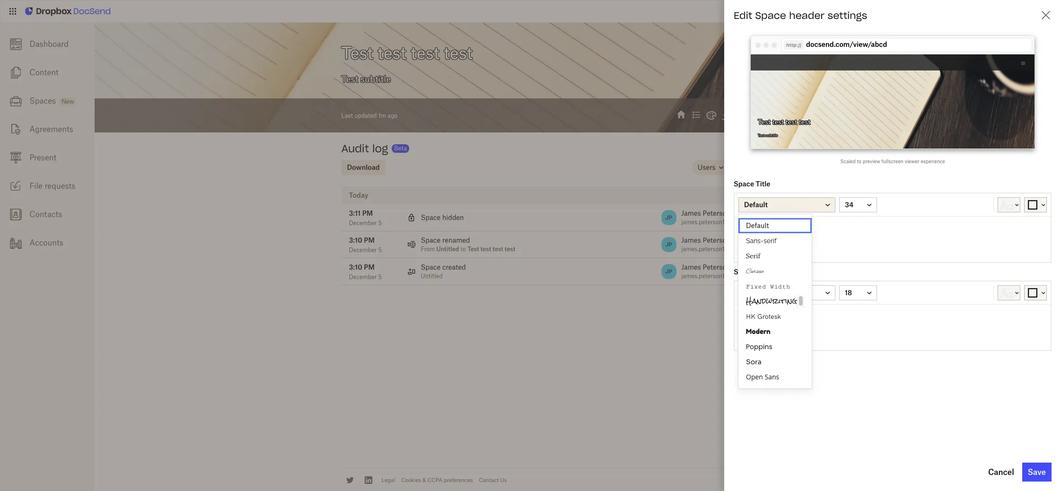Task type: vqa. For each thing, say whether or not it's contained in the screenshot.
Inc
no



Task type: describe. For each thing, give the bounding box(es) containing it.
edit
[[734, 9, 752, 21]]

sidebar documents image
[[10, 67, 22, 78]]

created
[[442, 263, 466, 271]]

space hidden
[[421, 213, 464, 221]]

contacts link
[[0, 200, 95, 228]]

us
[[500, 477, 507, 483]]

peterson for created
[[703, 263, 730, 271]]

peterson for renamed
[[703, 236, 730, 244]]

dashboard link
[[0, 30, 95, 58]]

handwriting
[[746, 293, 797, 309]]

content
[[29, 68, 59, 77]]

preferences
[[444, 477, 473, 483]]

sidebar ndas image
[[10, 123, 22, 135]]

contact us link
[[479, 477, 507, 483]]

dig_icon comment image
[[1020, 61, 1026, 66]]

default button inside space title element
[[738, 197, 835, 212]]

sans-serif
[[746, 237, 777, 245]]

cancel
[[988, 467, 1014, 477]]

december for space created
[[349, 273, 377, 281]]

renamed
[[442, 236, 470, 244]]

cancel button
[[983, 463, 1020, 482]]

space for space renamed from untitled to test test test test
[[421, 236, 440, 244]]

receive image
[[10, 180, 22, 192]]

sidebar dashboard image
[[10, 38, 22, 50]]

audit log image
[[691, 109, 702, 121]]

agreements
[[29, 124, 73, 134]]

edit space header settings
[[734, 9, 867, 21]]

agreements link
[[0, 115, 95, 143]]

3:11 pm december 5
[[349, 209, 382, 227]]

space right edit
[[755, 9, 786, 21]]

space for space description
[[734, 268, 754, 276]]

content link
[[0, 58, 95, 87]]

sidebar spaces image
[[10, 95, 22, 107]]

updated
[[354, 112, 377, 119]]

1 james from the top
[[681, 209, 701, 217]]

settings
[[828, 9, 867, 21]]

cookies
[[401, 477, 421, 483]]

header
[[789, 9, 825, 21]]

18
[[845, 289, 852, 297]]

contact us
[[479, 477, 507, 483]]

present
[[29, 153, 56, 162]]

3:10 for space renamed
[[349, 236, 362, 244]]

beta
[[394, 145, 407, 152]]

docsend.com/view/abcd
[[806, 40, 887, 48]]

test subtitle
[[758, 133, 778, 138]]

audit log
[[341, 142, 388, 155]]

save button
[[1022, 463, 1052, 482]]

from
[[421, 246, 435, 253]]

fullscreen
[[881, 158, 903, 164]]

accounts
[[29, 238, 63, 247]]

default inside space description element
[[744, 289, 768, 297]]

last updated 1m ago
[[341, 112, 397, 119]]

cursive
[[746, 267, 764, 276]]

new
[[62, 98, 74, 105]]

download button
[[341, 160, 385, 175]]

requests
[[45, 181, 75, 191]]

file requests
[[29, 181, 75, 191]]

3:10 pm december 5 for space renamed
[[349, 236, 382, 254]]

to inside edit space header settings dialog
[[857, 158, 861, 164]]

space for space created untitled
[[421, 263, 440, 271]]

1 james peterson james.peterson1902@gmail.com from the top
[[681, 209, 769, 226]]

grotesk
[[757, 312, 781, 321]]

5 for space created
[[378, 273, 382, 281]]

3:11
[[349, 209, 361, 217]]

hidden
[[442, 213, 464, 221]]

audit
[[341, 142, 369, 155]]

description
[[756, 268, 793, 276]]

spaces new
[[29, 96, 74, 105]]

viewer
[[905, 158, 919, 164]]

sans-
[[746, 237, 763, 245]]

0 vertical spatial default
[[744, 201, 768, 209]]

last
[[341, 112, 353, 119]]

1 vertical spatial default
[[746, 221, 769, 229]]

text text field for 34
[[735, 217, 1051, 262]]

legal link
[[382, 477, 395, 483]]

&
[[422, 477, 426, 483]]

space description element
[[727, 268, 1059, 351]]

scaled to preview fullscreen viewer experience
[[840, 158, 945, 164]]

space created untitled
[[421, 263, 466, 280]]

serif
[[746, 252, 760, 260]]

james peterson james.peterson1902@gmail.com for created
[[681, 263, 769, 280]]

ago
[[388, 112, 397, 119]]

experience
[[921, 158, 945, 164]]

1 james.peterson1902@gmail.com from the top
[[681, 219, 769, 226]]

today
[[349, 191, 368, 199]]



Task type: locate. For each thing, give the bounding box(es) containing it.
december for space renamed
[[349, 246, 377, 254]]

default button down description
[[738, 285, 835, 300]]

2 5 from the top
[[378, 246, 382, 254]]

default button inside space description element
[[738, 285, 835, 300]]

0 vertical spatial pm
[[362, 209, 373, 217]]

3 peterson from the top
[[703, 263, 730, 271]]

3 december from the top
[[349, 273, 377, 281]]

poppins
[[746, 342, 772, 351]]

2 vertical spatial default
[[744, 289, 768, 297]]

james.peterson1902@gmail.com down 'sans-'
[[681, 246, 769, 253]]

5 inside 3:11 pm december 5
[[378, 219, 382, 227]]

0 vertical spatial text text field
[[735, 217, 1051, 262]]

3 james peterson james.peterson1902@gmail.com from the top
[[681, 263, 769, 280]]

space for space title
[[734, 180, 754, 188]]

peterson
[[703, 209, 730, 217], [703, 236, 730, 244], [703, 263, 730, 271]]

contact
[[479, 477, 499, 483]]

1 vertical spatial pm
[[364, 236, 375, 244]]

untitled
[[436, 246, 459, 253], [421, 272, 443, 280]]

accounts link
[[0, 228, 95, 257]]

open
[[746, 372, 763, 381]]

3:10
[[349, 236, 362, 244], [349, 263, 362, 271]]

space description
[[734, 268, 793, 276]]

hk
[[746, 312, 756, 321]]

2 james peterson james.peterson1902@gmail.com from the top
[[681, 236, 769, 253]]

0 vertical spatial to
[[857, 158, 861, 164]]

1 vertical spatial to
[[461, 246, 466, 253]]

width
[[770, 283, 790, 290]]

text text field for 18
[[735, 305, 1051, 350]]

1 vertical spatial james.peterson1902@gmail.com
[[681, 246, 769, 253]]

2 vertical spatial peterson
[[703, 263, 730, 271]]

1 text text field from the top
[[735, 217, 1051, 262]]

0 vertical spatial 3:10
[[349, 236, 362, 244]]

sidebar present image
[[10, 152, 22, 164]]

2 3:10 pm december 5 from the top
[[349, 263, 382, 281]]

subtitle
[[765, 133, 778, 138]]

1 vertical spatial untitled
[[421, 272, 443, 280]]

james peterson james.peterson1902@gmail.com up cursive
[[681, 236, 769, 253]]

3:10 pm december 5
[[349, 236, 382, 254], [349, 263, 382, 281]]

preview
[[863, 158, 880, 164]]

text text field inside space description element
[[735, 305, 1051, 350]]

space title
[[734, 180, 770, 188]]

34 button
[[839, 197, 877, 212]]

2 james.peterson1902@gmail.com from the top
[[681, 246, 769, 253]]

2 james from the top
[[681, 236, 701, 244]]

space up from
[[421, 236, 440, 244]]

test down renamed
[[467, 246, 479, 253]]

3:10 for space created
[[349, 263, 362, 271]]

0 vertical spatial default button
[[738, 197, 835, 212]]

untitled inside space renamed from untitled to test test test test
[[436, 246, 459, 253]]

2 vertical spatial pm
[[364, 263, 375, 271]]

1 vertical spatial test
[[758, 133, 765, 138]]

default
[[744, 201, 768, 209], [746, 221, 769, 229], [744, 289, 768, 297]]

2 december from the top
[[349, 246, 377, 254]]

1 vertical spatial james peterson james.peterson1902@gmail.com
[[681, 236, 769, 253]]

sans
[[765, 372, 779, 381]]

0 vertical spatial 3:10 pm december 5
[[349, 236, 382, 254]]

0 vertical spatial 5
[[378, 219, 382, 227]]

title
[[756, 180, 770, 188]]

untitled inside space created untitled
[[421, 272, 443, 280]]

open sans
[[746, 372, 779, 381]]

1 vertical spatial 3:10 pm december 5
[[349, 263, 382, 281]]

james.peterson1902@gmail.com up fixed
[[681, 272, 769, 280]]

james peterson james.peterson1902@gmail.com down the serif
[[681, 263, 769, 280]]

james for space renamed
[[681, 236, 701, 244]]

share button
[[781, 106, 814, 125]]

space left 'title'
[[734, 180, 754, 188]]

0 vertical spatial test
[[758, 118, 771, 126]]

cookies & ccpa preferences
[[401, 477, 473, 483]]

present link
[[0, 143, 95, 172]]

2 3:10 from the top
[[349, 263, 362, 271]]

1 vertical spatial 3:10
[[349, 263, 362, 271]]

log
[[372, 142, 388, 155]]

james peterson james.peterson1902@gmail.com
[[681, 209, 769, 226], [681, 236, 769, 253], [681, 263, 769, 280]]

december
[[349, 219, 377, 227], [349, 246, 377, 254], [349, 273, 377, 281]]

fixed width handwriting hk grotesk
[[746, 283, 797, 321]]

2 vertical spatial james
[[681, 263, 701, 271]]

0 vertical spatial december
[[349, 219, 377, 227]]

1m
[[378, 112, 386, 119]]

untitled down renamed
[[436, 246, 459, 253]]

test test test test
[[758, 118, 810, 126]]

untitled down created
[[421, 272, 443, 280]]

18 button
[[839, 285, 877, 300]]

1 3:10 from the top
[[349, 236, 362, 244]]

0 vertical spatial james peterson james.peterson1902@gmail.com
[[681, 209, 769, 226]]

3:10 pm december 5 for space created
[[349, 263, 382, 281]]

edit space header settings dialog
[[724, 0, 1061, 491]]

james.peterson1902@gmail.com
[[681, 219, 769, 226], [681, 246, 769, 253], [681, 272, 769, 280]]

1 vertical spatial james
[[681, 236, 701, 244]]

2 peterson from the top
[[703, 236, 730, 244]]

1 vertical spatial peterson
[[703, 236, 730, 244]]

james.peterson1902@gmail.com up 'sans-'
[[681, 219, 769, 226]]

default button down 'title'
[[738, 197, 835, 212]]

space left hidden
[[421, 213, 440, 221]]

space inside space created untitled
[[421, 263, 440, 271]]

james.peterson1902@gmail.com for created
[[681, 272, 769, 280]]

5
[[378, 219, 382, 227], [378, 246, 382, 254], [378, 273, 382, 281]]

0 vertical spatial peterson
[[703, 209, 730, 217]]

1 vertical spatial december
[[349, 246, 377, 254]]

pm
[[362, 209, 373, 217], [364, 236, 375, 244], [364, 263, 375, 271]]

0 vertical spatial james.peterson1902@gmail.com
[[681, 219, 769, 226]]

test for test test test test
[[758, 118, 771, 126]]

34
[[845, 201, 853, 209]]

cookies & ccpa preferences link
[[401, 477, 473, 483]]

pm inside 3:11 pm december 5
[[362, 209, 373, 217]]

share
[[786, 111, 808, 120]]

1 peterson from the top
[[703, 209, 730, 217]]

2 vertical spatial james peterson james.peterson1902@gmail.com
[[681, 263, 769, 280]]

december inside 3:11 pm december 5
[[349, 219, 377, 227]]

contacts
[[29, 210, 62, 219]]

close image
[[1040, 9, 1052, 21]]

sidebar contacts image
[[10, 209, 22, 220]]

to right "scaled"
[[857, 158, 861, 164]]

space down the serif
[[734, 268, 754, 276]]

test left subtitle at the top right of page
[[758, 133, 765, 138]]

james for space created
[[681, 263, 701, 271]]

file requests link
[[0, 172, 95, 200]]

file
[[29, 181, 43, 191]]

modern
[[746, 327, 771, 335]]

1 december from the top
[[349, 219, 377, 227]]

space down from
[[421, 263, 440, 271]]

spaces
[[29, 96, 56, 105]]

james
[[681, 209, 701, 217], [681, 236, 701, 244], [681, 263, 701, 271]]

test
[[772, 118, 784, 126], [786, 118, 797, 126], [799, 118, 810, 126], [481, 246, 491, 253], [493, 246, 503, 253], [505, 246, 515, 253]]

home image
[[676, 109, 687, 121]]

scaled
[[840, 158, 856, 164]]

3 james from the top
[[681, 263, 701, 271]]

default button
[[738, 197, 835, 212], [738, 285, 835, 300]]

space title element
[[727, 180, 1059, 388]]

legal
[[382, 477, 395, 483]]

1 5 from the top
[[378, 219, 382, 227]]

to inside space renamed from untitled to test test test test
[[461, 246, 466, 253]]

sora
[[746, 358, 762, 366]]

dashboard
[[29, 39, 69, 49]]

2 vertical spatial december
[[349, 273, 377, 281]]

test
[[758, 118, 771, 126], [758, 133, 765, 138], [467, 246, 479, 253]]

1 horizontal spatial to
[[857, 158, 861, 164]]

2 vertical spatial james.peterson1902@gmail.com
[[681, 272, 769, 280]]

0 vertical spatial james
[[681, 209, 701, 217]]

sidebar accounts image
[[10, 237, 22, 249]]

pm for space created
[[364, 263, 375, 271]]

save
[[1028, 467, 1046, 477]]

james.peterson1902@gmail.com for renamed
[[681, 246, 769, 253]]

3 james.peterson1902@gmail.com from the top
[[681, 272, 769, 280]]

james peterson james.peterson1902@gmail.com for renamed
[[681, 236, 769, 253]]

space
[[755, 9, 786, 21], [734, 180, 754, 188], [421, 213, 440, 221], [421, 236, 440, 244], [421, 263, 440, 271], [734, 268, 754, 276]]

to down renamed
[[461, 246, 466, 253]]

test for test subtitle
[[758, 133, 765, 138]]

1 vertical spatial 5
[[378, 246, 382, 254]]

2 default button from the top
[[738, 285, 835, 300]]

download
[[347, 163, 380, 171]]

test up the test subtitle
[[758, 118, 771, 126]]

to
[[857, 158, 861, 164], [461, 246, 466, 253]]

0 horizontal spatial to
[[461, 246, 466, 253]]

space renamed from untitled to test test test test
[[421, 236, 515, 253]]

text text field inside space title element
[[735, 217, 1051, 262]]

1 3:10 pm december 5 from the top
[[349, 236, 382, 254]]

test inside space renamed from untitled to test test test test
[[467, 246, 479, 253]]

5 for space renamed
[[378, 246, 382, 254]]

3 5 from the top
[[378, 273, 382, 281]]

2 vertical spatial test
[[467, 246, 479, 253]]

0 vertical spatial untitled
[[436, 246, 459, 253]]

space inside space renamed from untitled to test test test test
[[421, 236, 440, 244]]

ccpa
[[428, 477, 442, 483]]

serif
[[763, 237, 777, 245]]

fixed
[[746, 283, 766, 290]]

2 vertical spatial 5
[[378, 273, 382, 281]]

2 text text field from the top
[[735, 305, 1051, 350]]

1 vertical spatial default button
[[738, 285, 835, 300]]

james peterson james.peterson1902@gmail.com up 'sans-'
[[681, 209, 769, 226]]

1 default button from the top
[[738, 197, 835, 212]]

Text text field
[[735, 217, 1051, 262], [735, 305, 1051, 350]]

default down cursive
[[744, 289, 768, 297]]

default down the space title
[[744, 201, 768, 209]]

default up 'sans-'
[[746, 221, 769, 229]]

pm for space renamed
[[364, 236, 375, 244]]

1 vertical spatial text text field
[[735, 305, 1051, 350]]

space for space hidden
[[421, 213, 440, 221]]



